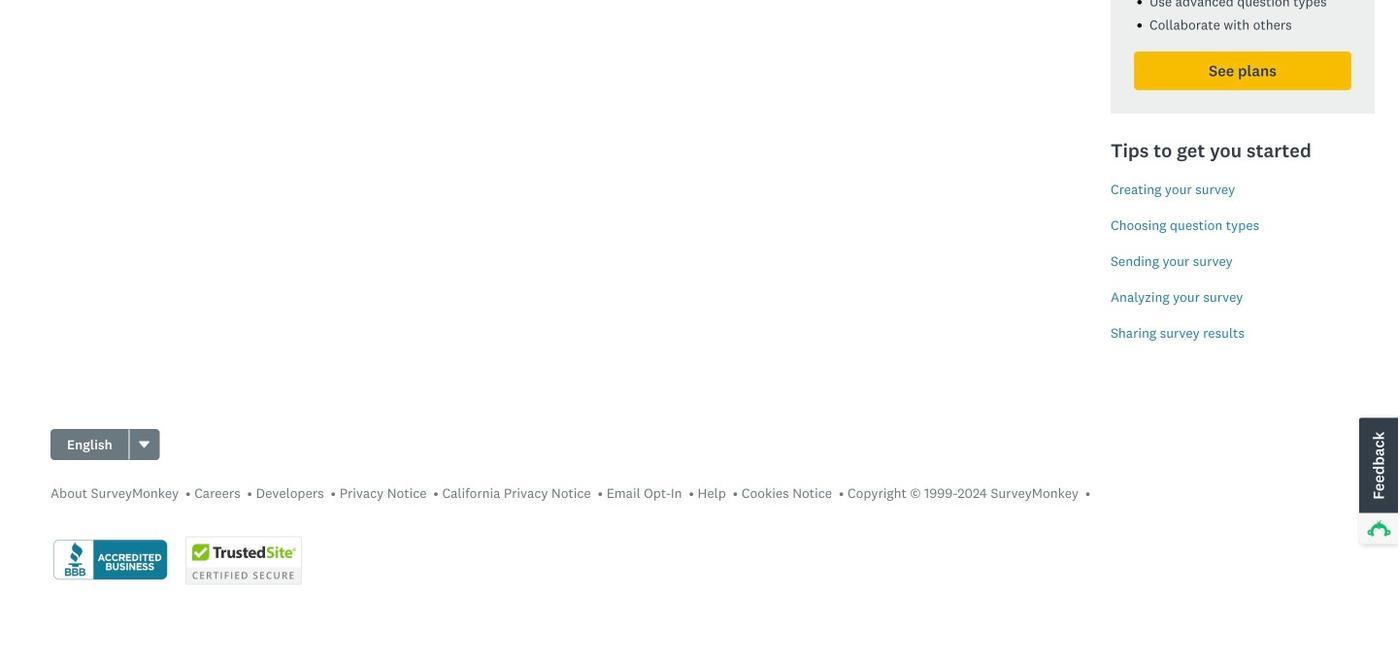 Task type: vqa. For each thing, say whether or not it's contained in the screenshot.
Language dropdown image
yes



Task type: locate. For each thing, give the bounding box(es) containing it.
trustedsite helps keep you safe from identity theft, credit card fraud, spyware, spam, viruses and online scams image
[[185, 536, 302, 585]]

group
[[50, 429, 160, 460]]

language dropdown image
[[138, 438, 151, 451], [139, 441, 149, 448]]



Task type: describe. For each thing, give the bounding box(es) containing it.
click to verify bbb accreditation and to see a bbb report. image
[[50, 538, 170, 583]]



